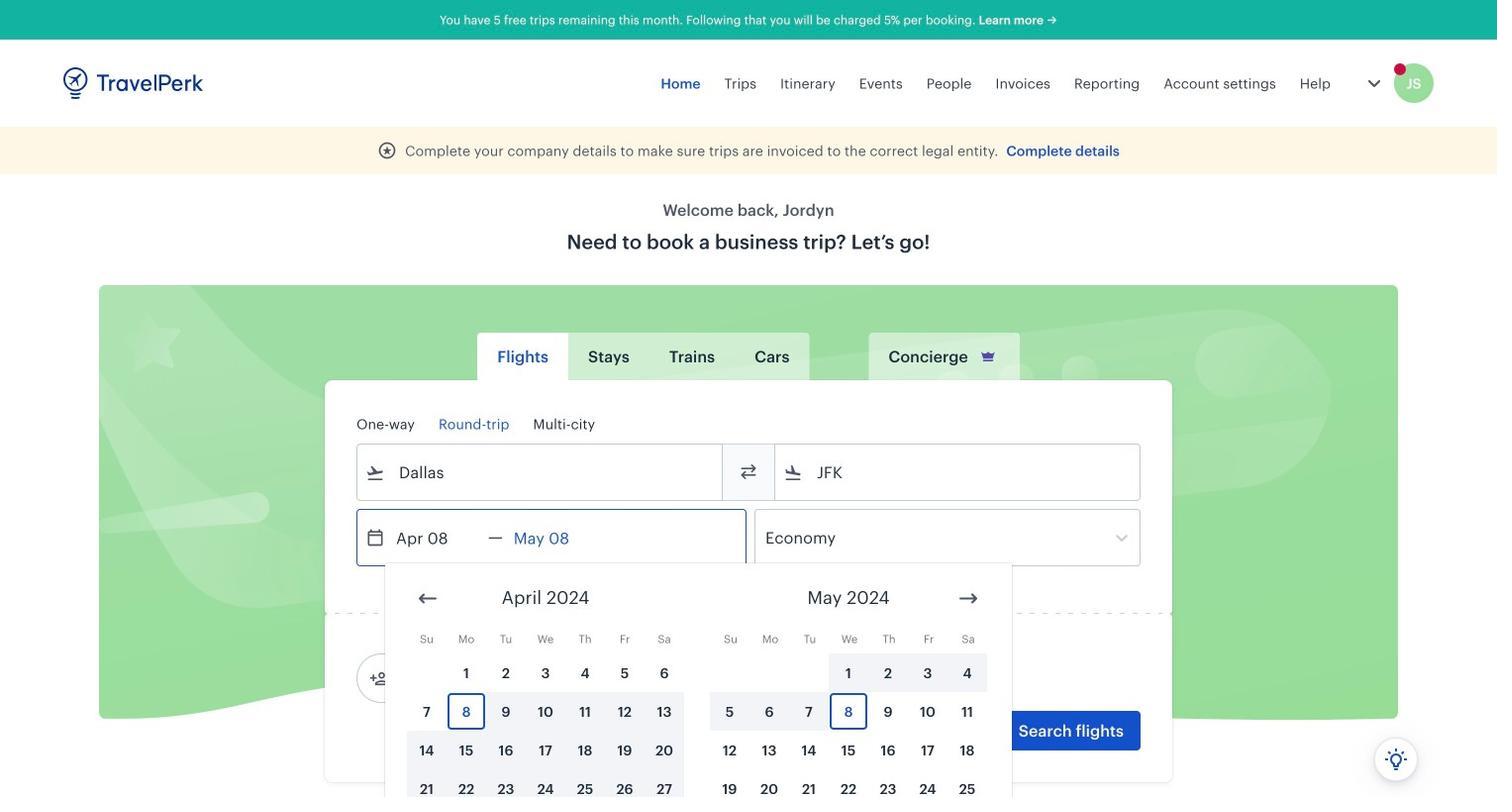 Task type: locate. For each thing, give the bounding box(es) containing it.
Add first traveler search field
[[389, 662, 595, 694]]

Depart text field
[[385, 510, 488, 565]]

calendar application
[[385, 563, 1497, 797]]

From search field
[[385, 456, 696, 488]]



Task type: describe. For each thing, give the bounding box(es) containing it.
Return text field
[[503, 510, 606, 565]]

To search field
[[803, 456, 1114, 488]]

move backward to switch to the previous month. image
[[416, 587, 440, 610]]

move forward to switch to the next month. image
[[957, 587, 980, 610]]



